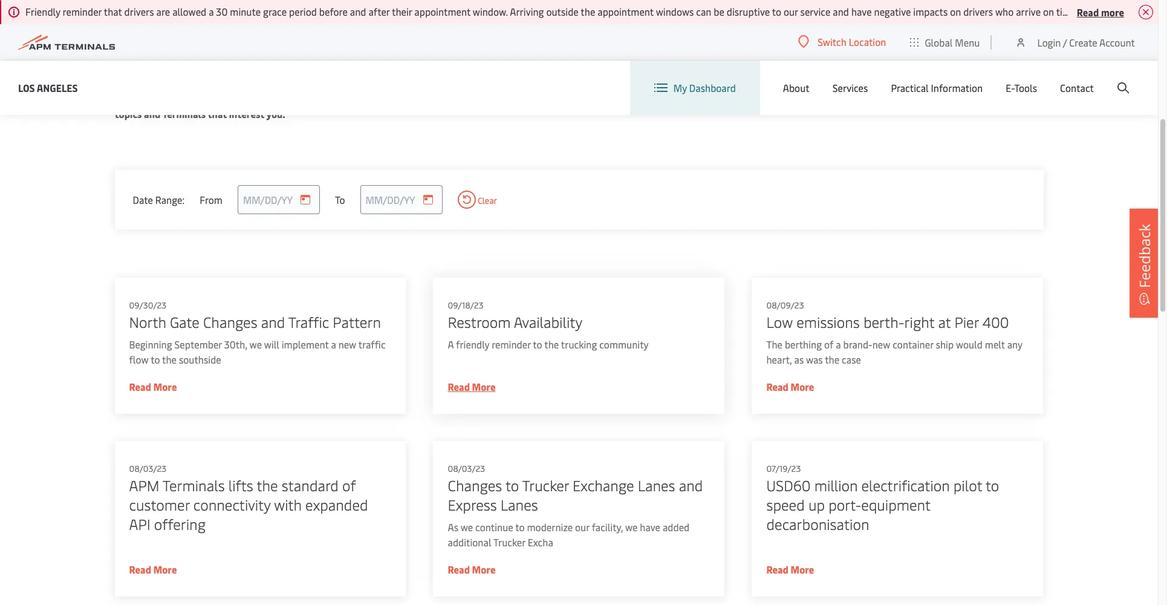 Task type: locate. For each thing, give the bounding box(es) containing it.
08/03/23 up 'apm'
[[129, 463, 167, 474]]

0 horizontal spatial be
[[639, 92, 650, 105]]

2 drivers from the left
[[964, 5, 994, 18]]

0 horizontal spatial arrive
[[1017, 5, 1041, 18]]

0 vertical spatial of
[[825, 338, 834, 351]]

was
[[806, 353, 823, 366]]

new down 'berth-'
[[873, 338, 891, 351]]

to inside the 09/30/23 north gate changes and traffic pattern beginning september 30th, we will implement a new traffic flow to the southside
[[151, 353, 160, 366]]

,
[[568, 92, 571, 105]]

more
[[153, 380, 177, 393], [472, 380, 496, 393], [791, 380, 815, 393], [153, 563, 177, 576], [472, 563, 496, 576], [791, 563, 815, 576]]

1 vertical spatial our
[[575, 520, 590, 534]]

lanes up added
[[638, 476, 676, 495]]

electrification
[[862, 476, 950, 495]]

and up added
[[679, 476, 703, 495]]

friendly
[[456, 338, 490, 351]]

0 vertical spatial changes
[[203, 312, 258, 332]]

1 horizontal spatial drivers
[[964, 5, 994, 18]]

that left close alert icon
[[1113, 5, 1132, 18]]

more down beginning
[[153, 380, 177, 393]]

1 horizontal spatial reminder
[[492, 338, 531, 351]]

arriving
[[510, 5, 544, 18]]

login / create account
[[1038, 35, 1136, 49]]

new inside "08/09/23 low emissions berth-right at pier 400 the berthing of a brand-new container ship would melt any heart, as was the case"
[[873, 338, 891, 351]]

and left after
[[350, 5, 366, 18]]

arrive
[[1017, 5, 1041, 18], [1134, 5, 1159, 18]]

2 08/03/23 from the left
[[448, 463, 485, 474]]

1 horizontal spatial 08/03/23
[[448, 463, 485, 474]]

2 appointment from the left
[[598, 5, 654, 18]]

have inside 08/03/23 changes to trucker exchange lanes and express lanes as we continue to modernize our facility, we have added additional trucker excha
[[640, 520, 661, 534]]

new down pattern on the bottom
[[339, 338, 357, 351]]

of down the emissions
[[825, 338, 834, 351]]

and inside , where you will be able to select the topics and terminals that interest you.
[[144, 107, 161, 120]]

drivers
[[1081, 5, 1111, 18]]

we right the as
[[461, 520, 473, 534]]

to right express
[[506, 476, 519, 495]]

availability
[[514, 312, 583, 332]]

more for usd60 million electrification pilot to speed up port-equipment decarbonisation
[[791, 563, 815, 576]]

menu
[[956, 35, 980, 49]]

terminals
[[162, 107, 206, 120], [163, 476, 225, 495]]

drivers
[[124, 5, 154, 18], [964, 5, 994, 18]]

terminals inside 08/03/23 apm terminals lifts the standard of customer connectivity with expanded api offering
[[163, 476, 225, 495]]

on left "time."
[[1044, 5, 1055, 18]]

to down beginning
[[151, 353, 160, 366]]

and right service
[[833, 5, 849, 18]]

the inside 09/18/23 restroom availability a friendly reminder to the trucking community
[[545, 338, 559, 351]]

1 horizontal spatial we
[[461, 520, 473, 534]]

of
[[825, 338, 834, 351], [342, 476, 356, 495]]

services button
[[833, 61, 868, 115]]

we for lanes
[[461, 520, 473, 534]]

more for a friendly reminder to the trucking community
[[472, 380, 496, 393]]

the inside , where you will be able to select the topics and terminals that interest you.
[[714, 92, 729, 105]]

our left facility,
[[575, 520, 590, 534]]

1 horizontal spatial a
[[331, 338, 336, 351]]

express
[[448, 495, 497, 514]]

million
[[815, 476, 858, 495]]

more for the berthing of a brand-new container ship would melt any heart, as was the case
[[791, 380, 815, 393]]

a left brand-
[[836, 338, 841, 351]]

more down additional
[[472, 563, 496, 576]]

1 terminals from the top
[[162, 107, 206, 120]]

1 horizontal spatial on
[[1044, 5, 1055, 18]]

1 new from the left
[[339, 338, 357, 351]]

southside
[[179, 353, 221, 366]]

login / create account link
[[1015, 24, 1136, 60]]

read more down friendly at bottom left
[[448, 380, 496, 393]]

on right 'impacts'
[[951, 5, 962, 18]]

the right was
[[825, 353, 840, 366]]

08/03/23 up express
[[448, 463, 485, 474]]

arrive right the who
[[1017, 5, 1041, 18]]

1 horizontal spatial be
[[714, 5, 725, 18]]

window.
[[473, 5, 508, 18]]

will inside the 09/30/23 north gate changes and traffic pattern beginning september 30th, we will implement a new traffic flow to the southside
[[264, 338, 279, 351]]

read more down api
[[129, 563, 177, 576]]

read for apm terminals lifts the standard of customer connectivity with expanded api offering
[[129, 563, 151, 576]]

09/18/23 restroom availability a friendly reminder to the trucking community
[[448, 299, 649, 351]]

2 new from the left
[[873, 338, 891, 351]]

friendly
[[25, 5, 60, 18]]

0 horizontal spatial appointment
[[415, 5, 471, 18]]

new inside the 09/30/23 north gate changes and traffic pattern beginning september 30th, we will implement a new traffic flow to the southside
[[339, 338, 357, 351]]

the down availability
[[545, 338, 559, 351]]

los angeles
[[18, 81, 78, 94]]

changes up 30th,
[[203, 312, 258, 332]]

will right "you"
[[621, 92, 637, 105]]

container
[[893, 338, 934, 351]]

drivers left are
[[124, 5, 154, 18]]

ou
[[1161, 5, 1168, 18]]

be left the able
[[639, 92, 650, 105]]

2 horizontal spatial we
[[626, 520, 638, 534]]

reminder
[[63, 5, 102, 18], [492, 338, 531, 351]]

1 horizontal spatial appointment
[[598, 5, 654, 18]]

1 horizontal spatial that
[[208, 107, 227, 120]]

have up location
[[852, 5, 872, 18]]

read more for the berthing of a brand-new container ship would melt any heart, as was the case
[[767, 380, 815, 393]]

to
[[335, 193, 345, 206]]

will left implement
[[264, 338, 279, 351]]

emissions
[[797, 312, 860, 332]]

more down as
[[791, 380, 815, 393]]

more down friendly at bottom left
[[472, 380, 496, 393]]

2 horizontal spatial that
[[1113, 5, 1132, 18]]

read more down flow
[[129, 380, 177, 393]]

lanes up continue
[[501, 495, 538, 514]]

a inside "08/09/23 low emissions berth-right at pier 400 the berthing of a brand-new container ship would melt any heart, as was the case"
[[836, 338, 841, 351]]

and inside 08/03/23 changes to trucker exchange lanes and express lanes as we continue to modernize our facility, we have added additional trucker excha
[[679, 476, 703, 495]]

of inside "08/09/23 low emissions berth-right at pier 400 the berthing of a brand-new container ship would melt any heart, as was the case"
[[825, 338, 834, 351]]

and right topics
[[144, 107, 161, 120]]

a left 30
[[209, 5, 214, 18]]

the down beginning
[[162, 353, 177, 366]]

we inside the 09/30/23 north gate changes and traffic pattern beginning september 30th, we will implement a new traffic flow to the southside
[[250, 338, 262, 351]]

0 horizontal spatial will
[[264, 338, 279, 351]]

topics
[[115, 107, 142, 120]]

read
[[1077, 5, 1099, 18], [129, 380, 151, 393], [448, 380, 470, 393], [767, 380, 789, 393], [129, 563, 151, 576], [448, 563, 470, 576], [767, 563, 789, 576]]

more for as we continue to modernize our facility, we have added additional trucker excha
[[472, 563, 496, 576]]

read more for apm terminals lifts the standard of customer connectivity with expanded api offering
[[129, 563, 177, 576]]

trucker
[[522, 476, 569, 495], [494, 535, 526, 549]]

have left added
[[640, 520, 661, 534]]

0 vertical spatial have
[[852, 5, 872, 18]]

case
[[842, 353, 861, 366]]

0 vertical spatial will
[[621, 92, 637, 105]]

the
[[581, 5, 596, 18], [714, 92, 729, 105], [545, 338, 559, 351], [162, 353, 177, 366], [825, 353, 840, 366], [257, 476, 278, 495]]

0 horizontal spatial our
[[575, 520, 590, 534]]

1 horizontal spatial lanes
[[638, 476, 676, 495]]

login
[[1038, 35, 1061, 49]]

we right facility,
[[626, 520, 638, 534]]

a right implement
[[331, 338, 336, 351]]

1 vertical spatial have
[[640, 520, 661, 534]]

2 terminals from the top
[[163, 476, 225, 495]]

1 vertical spatial of
[[342, 476, 356, 495]]

will
[[621, 92, 637, 105], [264, 338, 279, 351]]

traffic
[[288, 312, 329, 332]]

read more for beginning september 30th, we will implement a new traffic flow to the southside
[[129, 380, 177, 393]]

friendly reminder that drivers are allowed a 30 minute grace period before and after their appointment window. arriving outside the appointment windows can be disruptive to our service and have negative impacts on drivers who arrive on time. drivers that arrive ou
[[25, 5, 1168, 18]]

1 horizontal spatial arrive
[[1134, 5, 1159, 18]]

that left are
[[104, 5, 122, 18]]

1 appointment from the left
[[415, 5, 471, 18]]

2 on from the left
[[1044, 5, 1055, 18]]

changes up continue
[[448, 476, 502, 495]]

reminder right friendly
[[63, 5, 102, 18]]

more down offering at the left bottom of the page
[[153, 563, 177, 576]]

read inside button
[[1077, 5, 1099, 18]]

1 vertical spatial will
[[264, 338, 279, 351]]

read more down decarbonisation
[[767, 563, 815, 576]]

on
[[951, 5, 962, 18], [1044, 5, 1055, 18]]

their
[[392, 5, 412, 18]]

To text field
[[360, 185, 443, 214]]

1 on from the left
[[951, 5, 962, 18]]

0 horizontal spatial 08/03/23
[[129, 463, 167, 474]]

have
[[852, 5, 872, 18], [640, 520, 661, 534]]

new
[[339, 338, 357, 351], [873, 338, 891, 351]]

1 vertical spatial terminals
[[163, 476, 225, 495]]

and left "traffic"
[[261, 312, 285, 332]]

0 horizontal spatial drivers
[[124, 5, 154, 18]]

trucker down continue
[[494, 535, 526, 549]]

0 horizontal spatial have
[[640, 520, 661, 534]]

reminder right friendly at bottom left
[[492, 338, 531, 351]]

account
[[1100, 35, 1136, 49]]

to down availability
[[533, 338, 542, 351]]

1 horizontal spatial will
[[621, 92, 637, 105]]

read more down additional
[[448, 563, 496, 576]]

appointment right their
[[415, 5, 471, 18]]

the inside the 09/30/23 north gate changes and traffic pattern beginning september 30th, we will implement a new traffic flow to the southside
[[162, 353, 177, 366]]

the right select
[[714, 92, 729, 105]]

practical information
[[891, 81, 983, 94]]

read for usd60 million electrification pilot to speed up port-equipment decarbonisation
[[767, 563, 789, 576]]

drivers left the who
[[964, 5, 994, 18]]

that left interest
[[208, 107, 227, 120]]

terminals up offering at the left bottom of the page
[[163, 476, 225, 495]]

be right can
[[714, 5, 725, 18]]

with
[[274, 495, 302, 514]]

to right pilot
[[986, 476, 1000, 495]]

of right the standard
[[342, 476, 356, 495]]

any
[[1008, 338, 1023, 351]]

07/19/23
[[767, 463, 801, 474]]

read more down as
[[767, 380, 815, 393]]

0 horizontal spatial lanes
[[501, 495, 538, 514]]

to
[[772, 5, 782, 18], [674, 92, 683, 105], [533, 338, 542, 351], [151, 353, 160, 366], [506, 476, 519, 495], [986, 476, 1000, 495], [516, 520, 525, 534]]

08/03/23
[[129, 463, 167, 474], [448, 463, 485, 474]]

exchange
[[573, 476, 634, 495]]

of inside 08/03/23 apm terminals lifts the standard of customer connectivity with expanded api offering
[[342, 476, 356, 495]]

1 vertical spatial reminder
[[492, 338, 531, 351]]

2 horizontal spatial a
[[836, 338, 841, 351]]

our left service
[[784, 5, 798, 18]]

clear
[[476, 195, 497, 206]]

appointment left windows
[[598, 5, 654, 18]]

the right lifts
[[257, 476, 278, 495]]

select
[[686, 92, 712, 105]]

we right 30th,
[[250, 338, 262, 351]]

1 horizontal spatial of
[[825, 338, 834, 351]]

the right outside
[[581, 5, 596, 18]]

0 horizontal spatial reminder
[[63, 5, 102, 18]]

0 horizontal spatial we
[[250, 338, 262, 351]]

continue
[[476, 520, 513, 534]]

0 horizontal spatial on
[[951, 5, 962, 18]]

1 horizontal spatial our
[[784, 5, 798, 18]]

more down decarbonisation
[[791, 563, 815, 576]]

arrive left ou
[[1134, 5, 1159, 18]]

news
[[115, 13, 199, 61]]

1 vertical spatial changes
[[448, 476, 502, 495]]

terminals right topics
[[162, 107, 206, 120]]

switch location
[[818, 35, 887, 48]]

1 vertical spatial be
[[639, 92, 650, 105]]

trucker up modernize
[[522, 476, 569, 495]]

1 horizontal spatial changes
[[448, 476, 502, 495]]

08/03/23 inside 08/03/23 apm terminals lifts the standard of customer connectivity with expanded api offering
[[129, 463, 167, 474]]

0 horizontal spatial of
[[342, 476, 356, 495]]

read more
[[1077, 5, 1125, 18]]

to inside 07/19/23 usd60 million electrification pilot to speed up port-equipment decarbonisation
[[986, 476, 1000, 495]]

lanes
[[638, 476, 676, 495], [501, 495, 538, 514]]

close alert image
[[1139, 5, 1154, 19]]

read more
[[129, 380, 177, 393], [448, 380, 496, 393], [767, 380, 815, 393], [129, 563, 177, 576], [448, 563, 496, 576], [767, 563, 815, 576]]

08/03/23 for apm
[[129, 463, 167, 474]]

that
[[104, 5, 122, 18], [1113, 5, 1132, 18], [208, 107, 227, 120]]

to right the able
[[674, 92, 683, 105]]

0 horizontal spatial changes
[[203, 312, 258, 332]]

1 horizontal spatial new
[[873, 338, 891, 351]]

read for beginning september 30th, we will implement a new traffic flow to the southside
[[129, 380, 151, 393]]

1 drivers from the left
[[124, 5, 154, 18]]

0 vertical spatial terminals
[[162, 107, 206, 120]]

1 08/03/23 from the left
[[129, 463, 167, 474]]

allowed
[[173, 5, 206, 18]]

read more for as we continue to modernize our facility, we have added additional trucker excha
[[448, 563, 496, 576]]

0 horizontal spatial new
[[339, 338, 357, 351]]

0 vertical spatial reminder
[[63, 5, 102, 18]]

port-
[[829, 495, 862, 514]]

feedback button
[[1130, 209, 1160, 318]]

08/03/23 inside 08/03/23 changes to trucker exchange lanes and express lanes as we continue to modernize our facility, we have added additional trucker excha
[[448, 463, 485, 474]]



Task type: describe. For each thing, give the bounding box(es) containing it.
practical information button
[[891, 61, 983, 115]]

/
[[1063, 35, 1067, 49]]

08/03/23 for changes
[[448, 463, 485, 474]]

right
[[905, 312, 935, 332]]

location
[[849, 35, 887, 48]]

my dashboard button
[[654, 61, 736, 115]]

to inside , where you will be able to select the topics and terminals that interest you.
[[674, 92, 683, 105]]

0 vertical spatial be
[[714, 5, 725, 18]]

customer
[[129, 495, 190, 514]]

pilot
[[954, 476, 983, 495]]

a
[[448, 338, 454, 351]]

read more for a friendly reminder to the trucking community
[[448, 380, 496, 393]]

to inside 09/18/23 restroom availability a friendly reminder to the trucking community
[[533, 338, 542, 351]]

0 horizontal spatial that
[[104, 5, 122, 18]]

services
[[833, 81, 868, 94]]

windows
[[656, 5, 694, 18]]

0 vertical spatial our
[[784, 5, 798, 18]]

, where you will be able to select the topics and terminals that interest you.
[[115, 92, 729, 120]]

From text field
[[238, 185, 320, 214]]

be inside , where you will be able to select the topics and terminals that interest you.
[[639, 92, 650, 105]]

standard
[[282, 476, 339, 495]]

a inside the 09/30/23 north gate changes and traffic pattern beginning september 30th, we will implement a new traffic flow to the southside
[[331, 338, 336, 351]]

north
[[129, 312, 166, 332]]

08/09/23 low emissions berth-right at pier 400 the berthing of a brand-new container ship would melt any heart, as was the case
[[767, 299, 1023, 366]]

tools
[[1015, 81, 1038, 94]]

about
[[783, 81, 810, 94]]

30
[[216, 5, 228, 18]]

contact button
[[1061, 61, 1094, 115]]

the inside 08/03/23 apm terminals lifts the standard of customer connectivity with expanded api offering
[[257, 476, 278, 495]]

service
[[801, 5, 831, 18]]

read more button
[[1077, 4, 1125, 19]]

e-tools button
[[1006, 61, 1038, 115]]

0 horizontal spatial a
[[209, 5, 214, 18]]

melt
[[985, 338, 1005, 351]]

offering
[[154, 514, 206, 534]]

berth-
[[864, 312, 905, 332]]

my
[[674, 81, 687, 94]]

flow
[[129, 353, 149, 366]]

facility,
[[592, 520, 623, 534]]

additional
[[448, 535, 492, 549]]

1 horizontal spatial have
[[852, 5, 872, 18]]

updates
[[242, 13, 370, 61]]

outside
[[547, 5, 579, 18]]

speed
[[767, 495, 805, 514]]

community
[[600, 338, 649, 351]]

usd60
[[767, 476, 811, 495]]

api
[[129, 514, 150, 534]]

feedback
[[1135, 224, 1155, 288]]

who
[[996, 5, 1014, 18]]

will inside , where you will be able to select the topics and terminals that interest you.
[[621, 92, 637, 105]]

1 arrive from the left
[[1017, 5, 1041, 18]]

impacts
[[914, 5, 948, 18]]

07/19/23 usd60 million electrification pilot to speed up port-equipment decarbonisation
[[767, 463, 1000, 534]]

switch
[[818, 35, 847, 48]]

expanded
[[306, 495, 368, 514]]

range:
[[155, 193, 185, 206]]

more for apm terminals lifts the standard of customer connectivity with expanded api offering
[[153, 563, 177, 576]]

changes inside the 09/30/23 north gate changes and traffic pattern beginning september 30th, we will implement a new traffic flow to the southside
[[203, 312, 258, 332]]

read more for usd60 million electrification pilot to speed up port-equipment decarbonisation
[[767, 563, 815, 576]]

global menu button
[[899, 24, 992, 60]]

reminder inside 09/18/23 restroom availability a friendly reminder to the trucking community
[[492, 338, 531, 351]]

09/30/23 north gate changes and traffic pattern beginning september 30th, we will implement a new traffic flow to the southside
[[129, 299, 386, 366]]

to right continue
[[516, 520, 525, 534]]

to right disruptive in the right of the page
[[772, 5, 782, 18]]

dashboard
[[690, 81, 736, 94]]

los angeles link
[[18, 80, 78, 95]]

you.
[[266, 107, 285, 120]]

my dashboard
[[674, 81, 736, 94]]

we for september
[[250, 338, 262, 351]]

los
[[18, 81, 35, 94]]

practical
[[891, 81, 929, 94]]

400
[[983, 312, 1010, 332]]

more for beginning september 30th, we will implement a new traffic flow to the southside
[[153, 380, 177, 393]]

september
[[175, 338, 222, 351]]

minute
[[230, 5, 261, 18]]

decarbonisation
[[767, 514, 870, 534]]

global menu
[[925, 35, 980, 49]]

1 vertical spatial trucker
[[494, 535, 526, 549]]

disruptive
[[727, 5, 770, 18]]

gate
[[170, 312, 200, 332]]

you
[[602, 92, 619, 105]]

from
[[200, 193, 223, 206]]

changes inside 08/03/23 changes to trucker exchange lanes and express lanes as we continue to modernize our facility, we have added additional trucker excha
[[448, 476, 502, 495]]

can
[[697, 5, 712, 18]]

read for the berthing of a brand-new container ship would melt any heart, as was the case
[[767, 380, 789, 393]]

contact
[[1061, 81, 1094, 94]]

news & updates
[[115, 13, 370, 61]]

excha
[[528, 535, 553, 549]]

ship
[[936, 338, 954, 351]]

switch location button
[[799, 35, 887, 48]]

beginning
[[129, 338, 172, 351]]

read for a friendly reminder to the trucking community
[[448, 380, 470, 393]]

connectivity
[[193, 495, 271, 514]]

equipment
[[862, 495, 931, 514]]

and inside the 09/30/23 north gate changes and traffic pattern beginning september 30th, we will implement a new traffic flow to the southside
[[261, 312, 285, 332]]

about button
[[783, 61, 810, 115]]

08/03/23 changes to trucker exchange lanes and express lanes as we continue to modernize our facility, we have added additional trucker excha
[[448, 463, 703, 549]]

e-tools
[[1006, 81, 1038, 94]]

trucking
[[561, 338, 597, 351]]

09/18/23
[[448, 299, 484, 311]]

time.
[[1057, 5, 1078, 18]]

at
[[939, 312, 951, 332]]

08/03/23 apm terminals lifts the standard of customer connectivity with expanded api offering
[[129, 463, 368, 534]]

2 arrive from the left
[[1134, 5, 1159, 18]]

negative
[[875, 5, 911, 18]]

our inside 08/03/23 changes to trucker exchange lanes and express lanes as we continue to modernize our facility, we have added additional trucker excha
[[575, 520, 590, 534]]

terminals inside , where you will be able to select the topics and terminals that interest you.
[[162, 107, 206, 120]]

able
[[652, 92, 672, 105]]

angeles
[[37, 81, 78, 94]]

30th,
[[224, 338, 247, 351]]

0 vertical spatial trucker
[[522, 476, 569, 495]]

create
[[1070, 35, 1098, 49]]

read for as we continue to modernize our facility, we have added additional trucker excha
[[448, 563, 470, 576]]

that inside , where you will be able to select the topics and terminals that interest you.
[[208, 107, 227, 120]]

period
[[289, 5, 317, 18]]

where
[[573, 92, 601, 105]]

the inside "08/09/23 low emissions berth-right at pier 400 the berthing of a brand-new container ship would melt any heart, as was the case"
[[825, 353, 840, 366]]

more
[[1102, 5, 1125, 18]]

date range:
[[133, 193, 185, 206]]

heart,
[[767, 353, 792, 366]]



Task type: vqa. For each thing, say whether or not it's contained in the screenshot.


